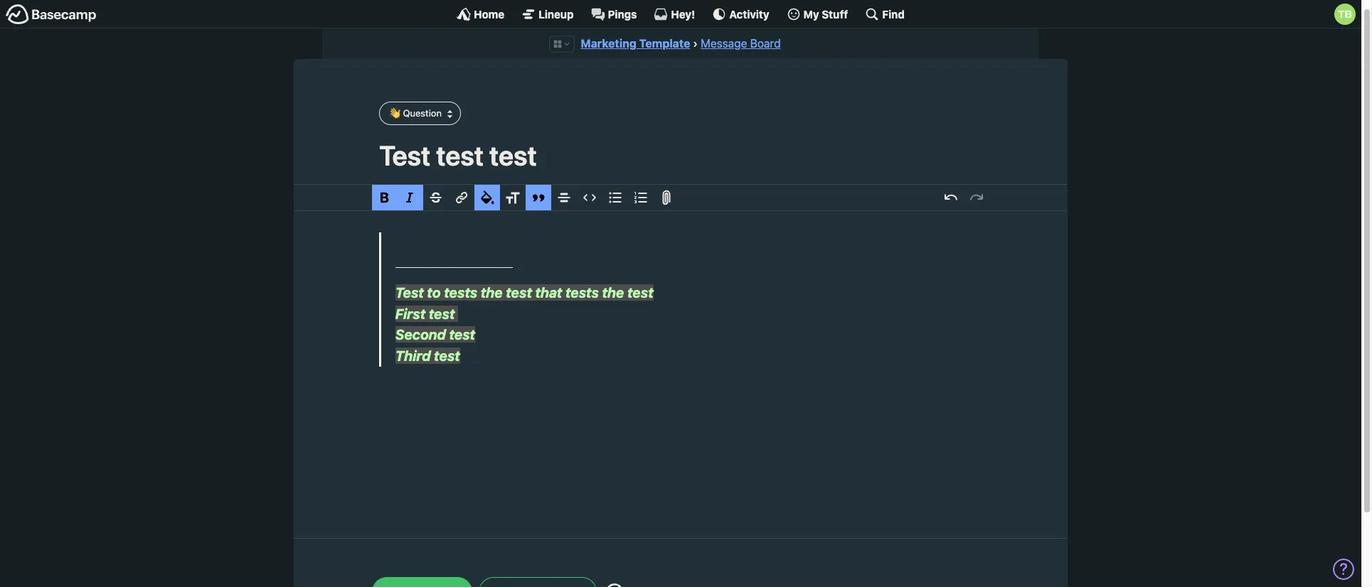 Task type: describe. For each thing, give the bounding box(es) containing it.
my stuff
[[804, 7, 849, 20]]

find
[[883, 7, 905, 20]]

third
[[396, 348, 431, 364]]

my stuff button
[[787, 7, 849, 21]]

👋 question button
[[379, 102, 461, 125]]

to
[[427, 285, 441, 301]]

question
[[403, 107, 442, 119]]

Write away… text field
[[337, 211, 1025, 521]]

main element
[[0, 0, 1362, 28]]

message
[[701, 37, 748, 50]]

pings
[[608, 7, 637, 20]]

marketing template
[[581, 37, 691, 50]]

schedule this to post later image
[[606, 584, 623, 588]]

that
[[535, 285, 562, 301]]

activity
[[730, 7, 770, 20]]

hey! button
[[654, 7, 695, 21]]

activity link
[[713, 7, 770, 21]]

home
[[474, 7, 505, 20]]

find button
[[866, 7, 905, 21]]

👋
[[389, 107, 401, 119]]

›
[[693, 37, 698, 50]]

1 the from the left
[[481, 285, 503, 301]]

template
[[639, 37, 691, 50]]

hey!
[[671, 7, 695, 20]]

Type a title… text field
[[379, 139, 983, 171]]

lineup
[[539, 7, 574, 20]]

pings button
[[591, 7, 637, 21]]

marketing
[[581, 37, 637, 50]]



Task type: vqa. For each thing, say whether or not it's contained in the screenshot.
ACTIVITY on the top right of page
yes



Task type: locate. For each thing, give the bounding box(es) containing it.
stuff
[[822, 7, 849, 20]]

0 horizontal spatial tests
[[444, 285, 478, 301]]

👋 question
[[389, 107, 442, 119]]

message board link
[[701, 37, 781, 50]]

0 horizontal spatial the
[[481, 285, 503, 301]]

1 horizontal spatial tests
[[566, 285, 599, 301]]

switch accounts image
[[6, 4, 97, 26]]

› message board
[[693, 37, 781, 50]]

1 tests from the left
[[444, 285, 478, 301]]

test
[[506, 285, 532, 301], [628, 285, 654, 301], [429, 306, 455, 322], [449, 327, 475, 343], [434, 348, 460, 364]]

first
[[396, 306, 426, 322]]

test
[[396, 285, 424, 301]]

tests right that
[[566, 285, 599, 301]]

test to tests the test that tests the test first test second test third test
[[396, 285, 654, 364]]

the
[[481, 285, 503, 301], [602, 285, 624, 301]]

2 tests from the left
[[566, 285, 599, 301]]

the left that
[[481, 285, 503, 301]]

lineup link
[[522, 7, 574, 21]]

the right that
[[602, 285, 624, 301]]

home link
[[457, 7, 505, 21]]

tim burton image
[[1335, 4, 1356, 25]]

1 horizontal spatial the
[[602, 285, 624, 301]]

board
[[751, 37, 781, 50]]

2 the from the left
[[602, 285, 624, 301]]

second
[[396, 327, 446, 343]]

marketing template link
[[581, 37, 691, 50]]

my
[[804, 7, 820, 20]]

tests right to
[[444, 285, 478, 301]]

tests
[[444, 285, 478, 301], [566, 285, 599, 301]]



